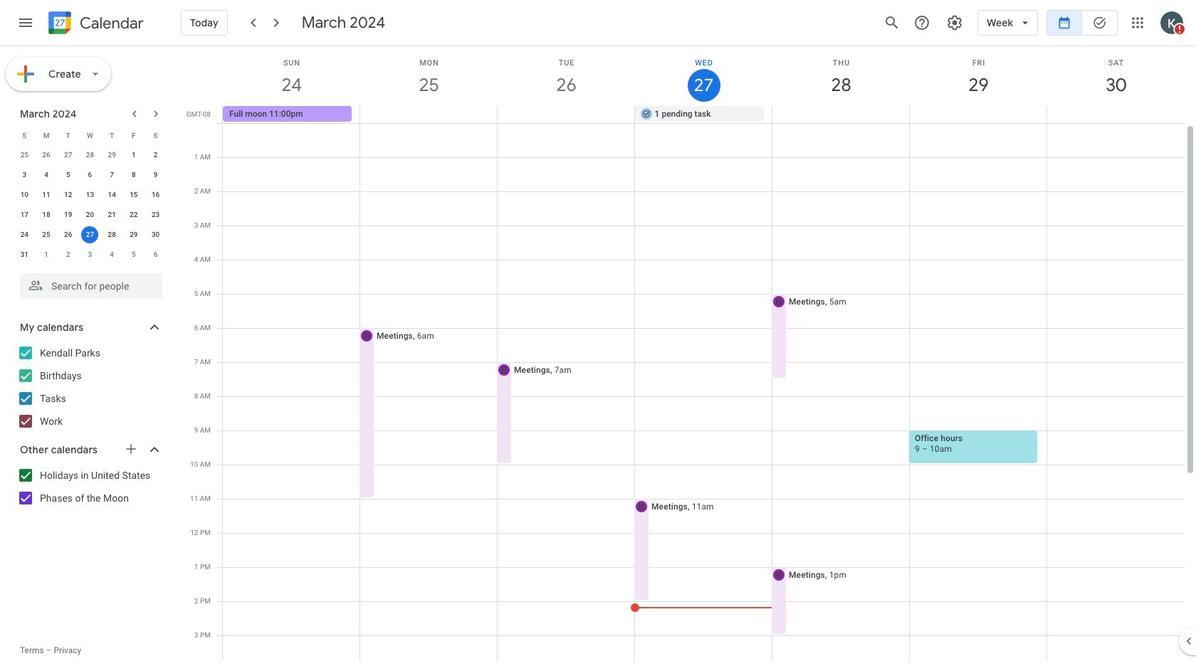 Task type: describe. For each thing, give the bounding box(es) containing it.
28 element
[[103, 227, 120, 244]]

1 element
[[125, 147, 142, 164]]

february 29 element
[[103, 147, 120, 164]]

add other calendars image
[[124, 442, 138, 457]]

april 2 element
[[60, 246, 77, 264]]

18 element
[[38, 207, 55, 224]]

april 4 element
[[103, 246, 120, 264]]

20 element
[[82, 207, 99, 224]]

27, today element
[[82, 227, 99, 244]]

10 element
[[16, 187, 33, 204]]

11 element
[[38, 187, 55, 204]]

5 element
[[60, 167, 77, 184]]

april 1 element
[[38, 246, 55, 264]]

april 5 element
[[125, 246, 142, 264]]

2 element
[[147, 147, 164, 164]]

25 element
[[38, 227, 55, 244]]

heading inside the calendar element
[[77, 15, 144, 32]]

17 element
[[16, 207, 33, 224]]

8 element
[[125, 167, 142, 184]]

29 element
[[125, 227, 142, 244]]

march 2024 grid
[[14, 125, 167, 265]]

april 3 element
[[82, 246, 99, 264]]



Task type: vqa. For each thing, say whether or not it's contained in the screenshot.
tab list
no



Task type: locate. For each thing, give the bounding box(es) containing it.
april 6 element
[[147, 246, 164, 264]]

15 element
[[125, 187, 142, 204]]

my calendars list
[[3, 342, 177, 433]]

31 element
[[16, 246, 33, 264]]

february 27 element
[[60, 147, 77, 164]]

row group
[[14, 145, 167, 265]]

16 element
[[147, 187, 164, 204]]

23 element
[[147, 207, 164, 224]]

9 element
[[147, 167, 164, 184]]

7 element
[[103, 167, 120, 184]]

21 element
[[103, 207, 120, 224]]

4 element
[[38, 167, 55, 184]]

Search for people text field
[[28, 274, 154, 299]]

cell
[[360, 106, 498, 123], [498, 106, 635, 123], [772, 106, 910, 123], [910, 106, 1047, 123], [1047, 106, 1185, 123], [223, 123, 360, 662], [359, 123, 498, 662], [496, 123, 635, 662], [631, 123, 773, 662], [771, 123, 910, 662], [910, 123, 1048, 662], [1048, 123, 1185, 662], [79, 225, 101, 245]]

other calendars list
[[3, 464, 177, 510]]

22 element
[[125, 207, 142, 224]]

grid
[[182, 46, 1197, 662]]

6 element
[[82, 167, 99, 184]]

main drawer image
[[17, 14, 34, 31]]

None search field
[[0, 268, 177, 299]]

cell inside march 2024 grid
[[79, 225, 101, 245]]

february 28 element
[[82, 147, 99, 164]]

heading
[[77, 15, 144, 32]]

30 element
[[147, 227, 164, 244]]

24 element
[[16, 227, 33, 244]]

calendar element
[[46, 9, 144, 40]]

14 element
[[103, 187, 120, 204]]

february 26 element
[[38, 147, 55, 164]]

row
[[217, 106, 1197, 123], [217, 123, 1185, 662], [14, 125, 167, 145], [14, 145, 167, 165], [14, 165, 167, 185], [14, 185, 167, 205], [14, 205, 167, 225], [14, 225, 167, 245], [14, 245, 167, 265]]

19 element
[[60, 207, 77, 224]]

3 element
[[16, 167, 33, 184]]

26 element
[[60, 227, 77, 244]]

12 element
[[60, 187, 77, 204]]

13 element
[[82, 187, 99, 204]]

february 25 element
[[16, 147, 33, 164]]

settings menu image
[[947, 14, 964, 31]]



